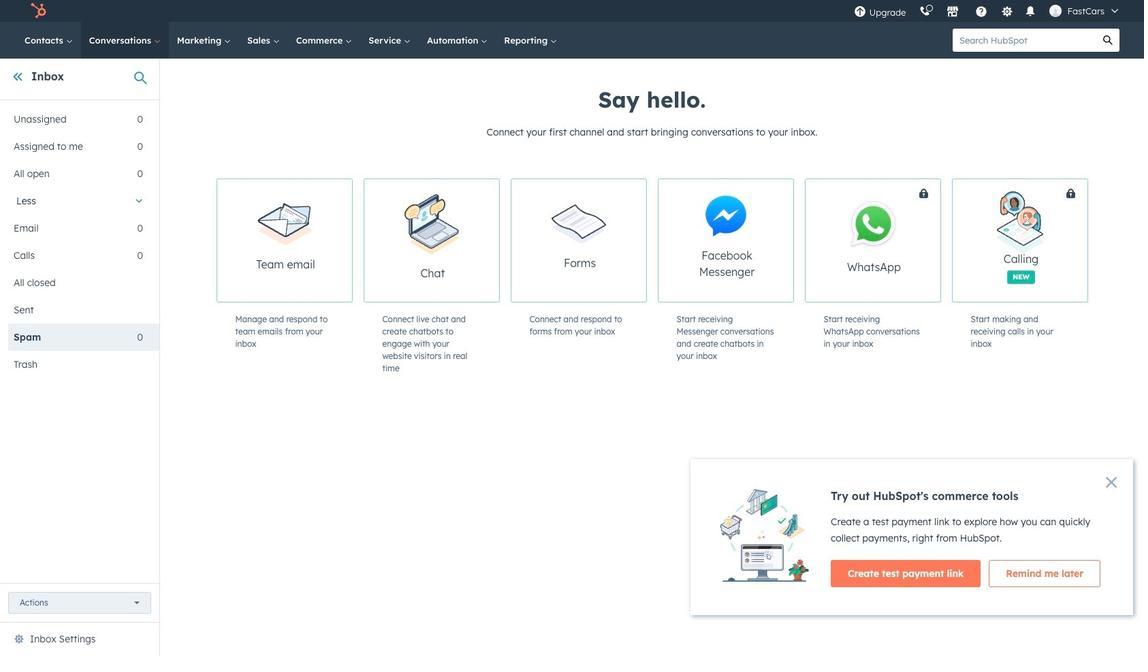 Task type: describe. For each thing, give the bounding box(es) containing it.
christina overa image
[[1050, 5, 1063, 17]]

marketplaces image
[[947, 6, 960, 18]]



Task type: vqa. For each thing, say whether or not it's contained in the screenshot.
3rd Press to sort. element
no



Task type: locate. For each thing, give the bounding box(es) containing it.
Search HubSpot search field
[[953, 29, 1097, 52]]

None checkbox
[[805, 179, 992, 303]]

None checkbox
[[216, 179, 353, 303], [364, 179, 500, 303], [511, 179, 647, 303], [658, 179, 794, 303], [952, 179, 1139, 303], [216, 179, 353, 303], [364, 179, 500, 303], [511, 179, 647, 303], [658, 179, 794, 303], [952, 179, 1139, 303]]

close image
[[1107, 477, 1118, 488]]

menu
[[848, 0, 1128, 22]]



